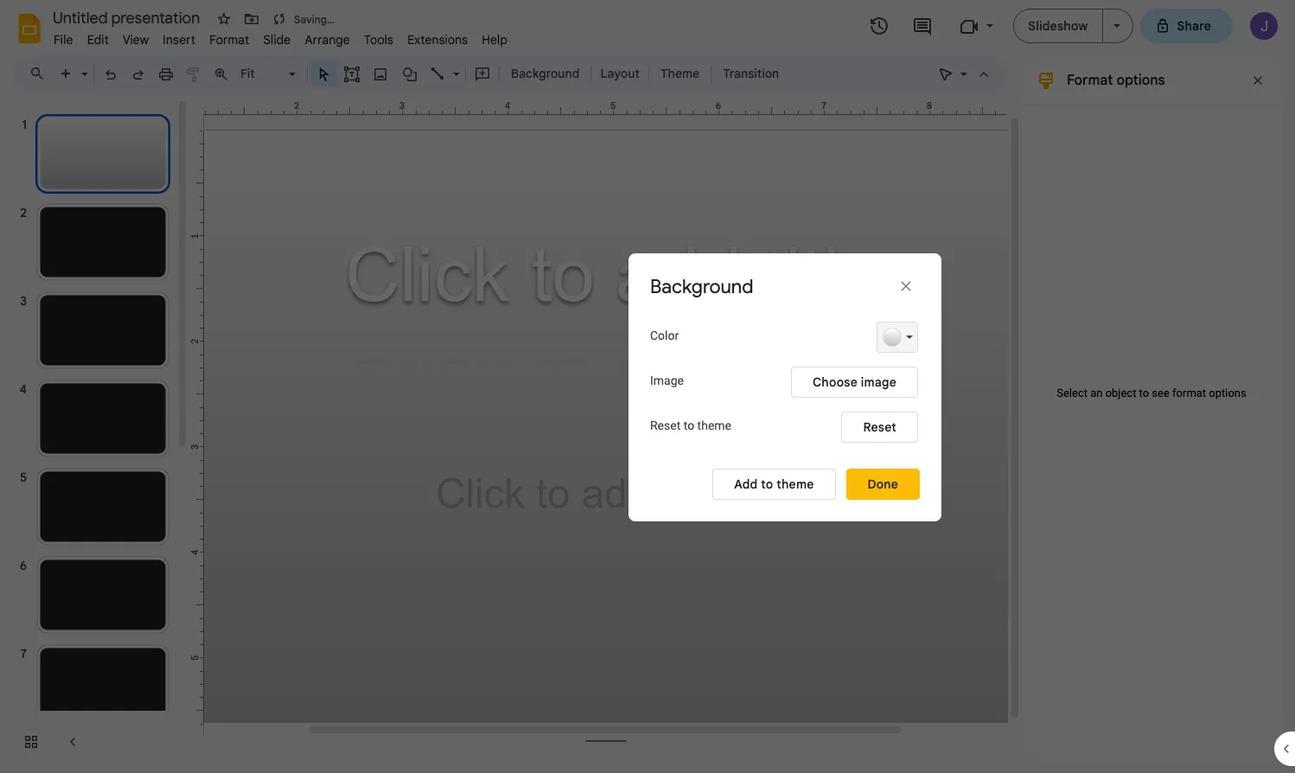 Task type: describe. For each thing, give the bounding box(es) containing it.
Star checkbox
[[212, 7, 236, 31]]

format
[[1173, 387, 1207, 400]]

1 vertical spatial options
[[1209, 387, 1247, 400]]

reset to theme
[[650, 418, 732, 432]]

background heading
[[650, 275, 823, 299]]

to for add to theme
[[761, 476, 774, 492]]

theme
[[661, 66, 700, 81]]

add to theme
[[735, 476, 814, 492]]

format options
[[1067, 72, 1166, 89]]

done button
[[846, 468, 920, 499]]

reset for reset to theme
[[650, 418, 681, 432]]

background dialog
[[629, 253, 942, 521]]

to inside format options section
[[1140, 387, 1150, 400]]

format
[[1067, 72, 1113, 89]]

theme for reset to theme
[[698, 418, 732, 432]]

reset for reset
[[864, 420, 897, 435]]

navigation inside background application
[[0, 98, 190, 773]]

add
[[735, 476, 758, 492]]

format options section
[[1022, 56, 1282, 759]]

main toolbar
[[51, 61, 788, 86]]

transition button
[[715, 61, 787, 86]]

an
[[1091, 387, 1103, 400]]

object
[[1106, 387, 1137, 400]]

see
[[1152, 387, 1170, 400]]

done
[[868, 476, 899, 492]]

to for reset to theme
[[684, 418, 695, 432]]

reset button
[[842, 412, 919, 443]]

theme button
[[653, 61, 708, 86]]

select an object to see format options
[[1057, 387, 1247, 400]]

transition
[[723, 66, 779, 81]]



Task type: locate. For each thing, give the bounding box(es) containing it.
1 horizontal spatial to
[[761, 476, 774, 492]]

to inside "button"
[[761, 476, 774, 492]]

theme for add to theme
[[777, 476, 814, 492]]

to down image
[[684, 418, 695, 432]]

mode and view toolbar
[[932, 56, 998, 91]]

0 horizontal spatial theme
[[698, 418, 732, 432]]

select
[[1057, 387, 1088, 400]]

theme inside "button"
[[777, 476, 814, 492]]

0 horizontal spatial to
[[684, 418, 695, 432]]

saving…
[[294, 13, 335, 26]]

1 horizontal spatial background
[[650, 275, 754, 298]]

1 vertical spatial theme
[[777, 476, 814, 492]]

background inside "heading"
[[650, 275, 754, 298]]

0 horizontal spatial options
[[1117, 72, 1166, 89]]

color
[[650, 328, 679, 342]]

to
[[1140, 387, 1150, 400], [684, 418, 695, 432], [761, 476, 774, 492]]

1 vertical spatial background
[[650, 275, 754, 298]]

0 horizontal spatial reset
[[650, 418, 681, 432]]

reset
[[650, 418, 681, 432], [864, 420, 897, 435]]

2 horizontal spatial to
[[1140, 387, 1150, 400]]

to left see at the right
[[1140, 387, 1150, 400]]

options
[[1117, 72, 1166, 89], [1209, 387, 1247, 400]]

share. private to only me. image
[[1155, 18, 1171, 33]]

background button
[[503, 61, 588, 86]]

choose image button
[[791, 367, 919, 398]]

menu bar banner
[[0, 0, 1296, 773]]

choose image
[[813, 375, 897, 390]]

1 horizontal spatial options
[[1209, 387, 1247, 400]]

image
[[650, 373, 684, 387]]

0 vertical spatial theme
[[698, 418, 732, 432]]

menu bar inside menu bar banner
[[47, 22, 515, 51]]

choose
[[813, 375, 858, 390]]

Menus field
[[22, 61, 60, 86]]

Rename text field
[[47, 7, 210, 28]]

background application
[[0, 0, 1296, 773]]

theme
[[698, 418, 732, 432], [777, 476, 814, 492]]

0 vertical spatial options
[[1117, 72, 1166, 89]]

1 horizontal spatial theme
[[777, 476, 814, 492]]

1 horizontal spatial reset
[[864, 420, 897, 435]]

select an object to see format options element
[[1048, 387, 1256, 400]]

menu bar
[[47, 22, 515, 51]]

background
[[511, 66, 580, 81], [650, 275, 754, 298]]

1 vertical spatial to
[[684, 418, 695, 432]]

reset inside button
[[864, 420, 897, 435]]

navigation
[[0, 98, 190, 773]]

0 horizontal spatial background
[[511, 66, 580, 81]]

saving… button
[[267, 7, 339, 31]]

2 vertical spatial to
[[761, 476, 774, 492]]

background inside 'button'
[[511, 66, 580, 81]]

to right add
[[761, 476, 774, 492]]

add to theme button
[[713, 468, 836, 499]]

0 vertical spatial background
[[511, 66, 580, 81]]

0 vertical spatial to
[[1140, 387, 1150, 400]]

image
[[861, 375, 897, 390]]



Task type: vqa. For each thing, say whether or not it's contained in the screenshot.
Ctrl+⌘E Ctrl+⌘V
no



